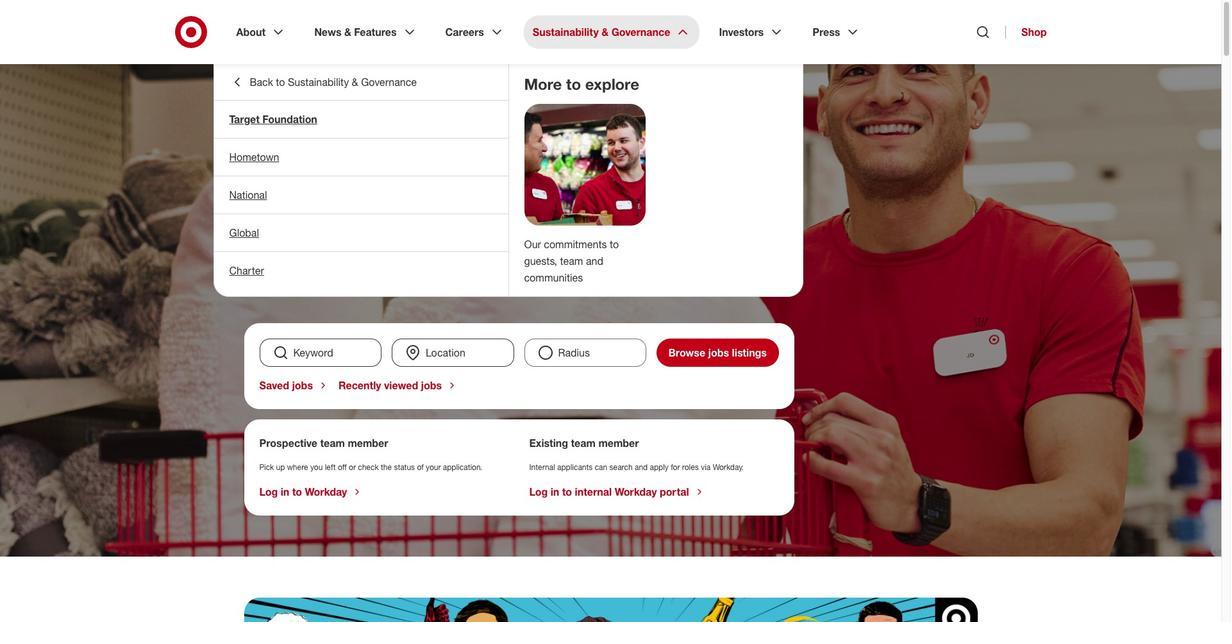 Task type: locate. For each thing, give the bounding box(es) containing it.
existing
[[529, 437, 568, 450]]

to down applicants
[[562, 486, 572, 498]]

to inside our commitments to guests, team and communities
[[610, 238, 619, 251]]

to inside button
[[276, 76, 285, 89]]

to down where
[[292, 486, 302, 498]]

jobs for saved
[[292, 379, 313, 392]]

viewed
[[384, 379, 418, 392]]

jobs left listings
[[708, 346, 729, 359]]

workday down internal applicants can search and apply for roles via workday.
[[615, 486, 657, 498]]

2 horizontal spatial &
[[602, 26, 609, 38]]

guests,
[[524, 255, 557, 267]]

features
[[354, 26, 397, 38]]

check
[[358, 462, 379, 472]]

log
[[259, 486, 278, 498], [529, 486, 548, 498]]

& for news
[[344, 26, 351, 38]]

hometown
[[229, 151, 279, 164]]

sustainability up foundation
[[288, 76, 349, 89]]

and left apply
[[635, 462, 648, 472]]

in down up
[[281, 486, 289, 498]]

0 horizontal spatial workday
[[305, 486, 347, 498]]

about
[[236, 26, 266, 38]]

0 horizontal spatial in
[[281, 486, 289, 498]]

workday down left
[[305, 486, 347, 498]]

1 in from the left
[[281, 486, 289, 498]]

governance up target foundation link
[[361, 76, 417, 89]]

2 horizontal spatial jobs
[[708, 346, 729, 359]]

charter
[[229, 264, 264, 277]]

to right back
[[276, 76, 285, 89]]

1 horizontal spatial &
[[352, 76, 358, 89]]

team for existing team member
[[571, 437, 596, 450]]

investors link
[[710, 15, 794, 49]]

& up explore
[[602, 26, 609, 38]]

jobs right viewed
[[421, 379, 442, 392]]

log down the internal
[[529, 486, 548, 498]]

back
[[250, 76, 273, 89]]

careers inside site navigation element
[[445, 26, 484, 38]]

news & features link
[[305, 15, 426, 49]]

apply
[[650, 462, 669, 472]]

2 log from the left
[[529, 486, 548, 498]]

team down commitments
[[560, 255, 583, 267]]

you
[[244, 183, 332, 246], [310, 462, 323, 472]]

application.
[[443, 462, 483, 472]]

applicants
[[557, 462, 593, 472]]

to
[[566, 74, 581, 94], [276, 76, 285, 89], [610, 238, 619, 251], [292, 486, 302, 498], [562, 486, 572, 498]]

listings
[[732, 346, 767, 359]]

0 horizontal spatial sustainability
[[288, 76, 349, 89]]

of
[[417, 462, 424, 472]]

press
[[813, 26, 840, 38]]

& right news
[[344, 26, 351, 38]]

to for workday
[[292, 486, 302, 498]]

0 vertical spatial governance
[[612, 26, 671, 38]]

0 vertical spatial you
[[244, 183, 332, 246]]

&
[[344, 26, 351, 38], [602, 26, 609, 38], [352, 76, 358, 89]]

and
[[586, 255, 603, 267], [635, 462, 648, 472]]

member up check
[[348, 437, 388, 450]]

shop
[[1022, 26, 1047, 38]]

0 horizontal spatial careers
[[244, 105, 302, 124]]

our
[[524, 238, 541, 251]]

governance up explore
[[612, 26, 671, 38]]

1 horizontal spatial careers
[[445, 26, 484, 38]]

governance
[[612, 26, 671, 38], [361, 76, 417, 89]]

1 vertical spatial careers
[[244, 105, 302, 124]]

1 horizontal spatial in
[[551, 486, 560, 498]]

0 horizontal spatial log
[[259, 486, 278, 498]]

0 vertical spatial and
[[586, 255, 603, 267]]

0 horizontal spatial member
[[348, 437, 388, 450]]

more to explore
[[524, 74, 639, 94]]

in down the internal
[[551, 486, 560, 498]]

Browse jobs listings search field
[[254, 339, 784, 367]]

1 vertical spatial you
[[310, 462, 323, 472]]

can
[[595, 462, 608, 472]]

2 member from the left
[[599, 437, 639, 450]]

you for work
[[244, 183, 332, 246]]

1 member from the left
[[348, 437, 388, 450]]

1 vertical spatial sustainability
[[288, 76, 349, 89]]

in
[[281, 486, 289, 498], [551, 486, 560, 498]]

jobs right saved
[[292, 379, 313, 392]]

and down commitments
[[586, 255, 603, 267]]

1 horizontal spatial log
[[529, 486, 548, 498]]

workday.
[[713, 462, 744, 472]]

workday
[[305, 486, 347, 498], [615, 486, 657, 498]]

1 horizontal spatial jobs
[[421, 379, 442, 392]]

careers inside careers work somewhere you love.
[[244, 105, 302, 124]]

team for prospective team member
[[320, 437, 345, 450]]

for
[[671, 462, 680, 472]]

national
[[229, 189, 267, 201]]

portal
[[660, 486, 689, 498]]

0 horizontal spatial and
[[586, 255, 603, 267]]

0 horizontal spatial jobs
[[292, 379, 313, 392]]

you for up
[[310, 462, 323, 472]]

0 horizontal spatial governance
[[361, 76, 417, 89]]

None text field
[[259, 339, 382, 367]]

1 horizontal spatial and
[[635, 462, 648, 472]]

browse
[[669, 346, 706, 359]]

saved
[[259, 379, 289, 392]]

careers
[[445, 26, 484, 38], [244, 105, 302, 124]]

log in to internal workday portal link
[[529, 486, 705, 498]]

sustainability & governance
[[533, 26, 671, 38]]

target
[[229, 113, 260, 126]]

up
[[276, 462, 285, 472]]

team
[[560, 255, 583, 267], [320, 437, 345, 450], [571, 437, 596, 450]]

hometown link
[[214, 139, 508, 176]]

news
[[314, 26, 342, 38]]

0 vertical spatial careers
[[445, 26, 484, 38]]

shop link
[[1006, 26, 1047, 38]]

search
[[610, 462, 633, 472]]

internal applicants can search and apply for roles via workday.
[[529, 462, 744, 472]]

1 log from the left
[[259, 486, 278, 498]]

team up applicants
[[571, 437, 596, 450]]

recently
[[339, 379, 381, 392]]

to right more at top
[[566, 74, 581, 94]]

log down pick
[[259, 486, 278, 498]]

roles
[[682, 462, 699, 472]]

somewhere
[[384, 126, 669, 189]]

left
[[325, 462, 336, 472]]

2 in from the left
[[551, 486, 560, 498]]

0 horizontal spatial &
[[344, 26, 351, 38]]

1 horizontal spatial member
[[599, 437, 639, 450]]

1 vertical spatial governance
[[361, 76, 417, 89]]

& up target foundation link
[[352, 76, 358, 89]]

1 horizontal spatial workday
[[615, 486, 657, 498]]

you inside careers work somewhere you love.
[[244, 183, 332, 246]]

sustainability
[[533, 26, 599, 38], [288, 76, 349, 89]]

jobs for browse
[[708, 346, 729, 359]]

about link
[[227, 15, 295, 49]]

pick
[[259, 462, 274, 472]]

recently viewed jobs link
[[339, 379, 457, 392]]

0 vertical spatial sustainability
[[533, 26, 599, 38]]

communities
[[524, 271, 583, 284]]

to right commitments
[[610, 238, 619, 251]]

member up the search
[[599, 437, 639, 450]]

jobs
[[708, 346, 729, 359], [292, 379, 313, 392], [421, 379, 442, 392]]

member
[[348, 437, 388, 450], [599, 437, 639, 450]]

jobs inside button
[[708, 346, 729, 359]]

team up left
[[320, 437, 345, 450]]

& inside button
[[352, 76, 358, 89]]

None text field
[[392, 339, 514, 367]]

1 horizontal spatial sustainability
[[533, 26, 599, 38]]

sustainability inside button
[[288, 76, 349, 89]]

sustainability up more to explore
[[533, 26, 599, 38]]

site navigation element
[[0, 0, 1231, 622]]

two target team members smiling in the grocery department image
[[524, 104, 646, 226]]

job search group
[[254, 339, 784, 367]]



Task type: describe. For each thing, give the bounding box(es) containing it.
browse jobs listings
[[669, 346, 767, 359]]

1 vertical spatial and
[[635, 462, 648, 472]]

the
[[381, 462, 392, 472]]

our commitments to guests, team and communities
[[524, 238, 619, 284]]

work
[[244, 126, 370, 189]]

in for internal
[[551, 486, 560, 498]]

log in to workday
[[259, 486, 347, 498]]

where
[[287, 462, 308, 472]]

1 workday from the left
[[305, 486, 347, 498]]

1 horizontal spatial governance
[[612, 26, 671, 38]]

more
[[524, 74, 562, 94]]

internal
[[575, 486, 612, 498]]

pick up where you left off or check the status of your application.
[[259, 462, 483, 472]]

member for existing team member
[[599, 437, 639, 450]]

& for sustainability
[[602, 26, 609, 38]]

careers link
[[437, 15, 514, 49]]

log in to internal workday portal
[[529, 486, 689, 498]]

browse jobs listings button
[[657, 339, 779, 367]]

global link
[[214, 214, 508, 251]]

governance inside button
[[361, 76, 417, 89]]

recently viewed jobs
[[339, 379, 442, 392]]

national link
[[214, 176, 508, 214]]

status
[[394, 462, 415, 472]]

saved jobs
[[259, 379, 313, 392]]

prospective
[[259, 437, 318, 450]]

careers for careers work somewhere you love.
[[244, 105, 302, 124]]

sustainability & governance link
[[524, 15, 700, 49]]

in for workday
[[281, 486, 289, 498]]

2 workday from the left
[[615, 486, 657, 498]]

careers work somewhere you love.
[[244, 105, 669, 246]]

via
[[701, 462, 711, 472]]

to for guests,
[[610, 238, 619, 251]]

your
[[426, 462, 441, 472]]

existing team member
[[529, 437, 639, 450]]

to for internal
[[562, 486, 572, 498]]

log for log in to internal workday portal
[[529, 486, 548, 498]]

love.
[[346, 183, 457, 246]]

explore
[[585, 74, 639, 94]]

target foundation link
[[214, 101, 508, 138]]

investors
[[719, 26, 764, 38]]

news & features
[[314, 26, 397, 38]]

target foundation
[[229, 113, 317, 126]]

global
[[229, 226, 259, 239]]

charter link
[[214, 252, 508, 289]]

prospective team member
[[259, 437, 388, 450]]

log in to workday link
[[259, 486, 363, 498]]

careers for careers
[[445, 26, 484, 38]]

off
[[338, 462, 347, 472]]

commitments
[[544, 238, 607, 251]]

log for log in to workday
[[259, 486, 278, 498]]

internal
[[529, 462, 555, 472]]

and inside our commitments to guests, team and communities
[[586, 255, 603, 267]]

member for prospective team member
[[348, 437, 388, 450]]

back to sustainability & governance
[[250, 76, 417, 89]]

team inside our commitments to guests, team and communities
[[560, 255, 583, 267]]

foundation
[[263, 113, 317, 126]]

our commitments to guests, team and communities link
[[524, 238, 619, 284]]

back to sustainability & governance button
[[214, 64, 508, 100]]

press link
[[804, 15, 870, 49]]

or
[[349, 462, 356, 472]]

saved jobs link
[[259, 379, 328, 392]]



Task type: vqa. For each thing, say whether or not it's contained in the screenshot.
jobs associated with Browse
yes



